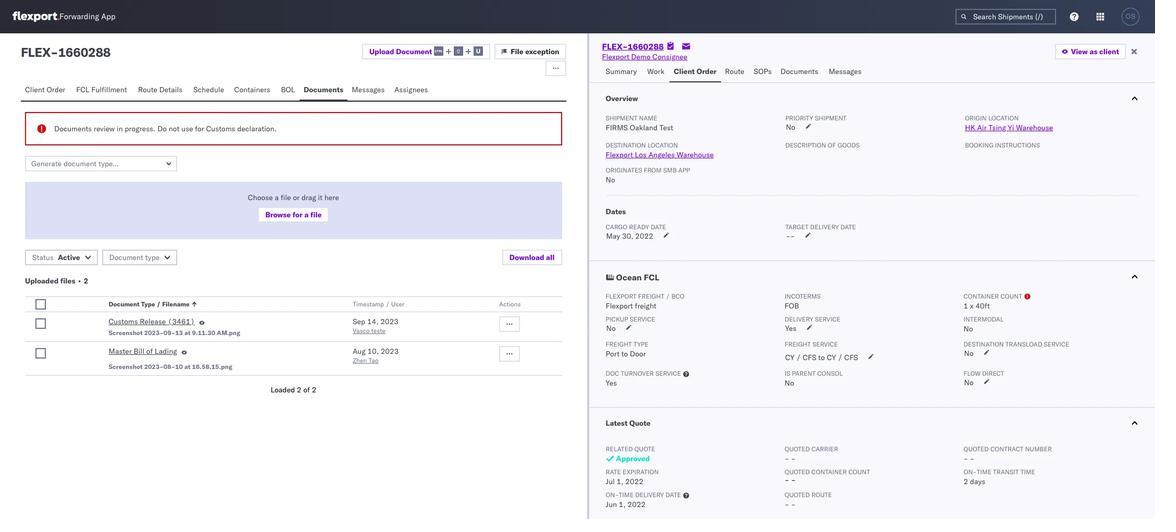 Task type: vqa. For each thing, say whether or not it's contained in the screenshot.
Gaurav Jawla link
no



Task type: locate. For each thing, give the bounding box(es) containing it.
/ inside flexport freight / bco flexport freight
[[666, 292, 670, 300]]

screenshot up master
[[109, 329, 143, 337]]

client order button down the consignee on the right top of the page
[[670, 62, 721, 82]]

count right "container"
[[849, 468, 870, 476]]

0 horizontal spatial on-
[[606, 491, 619, 499]]

yes down delivery in the bottom right of the page
[[785, 324, 797, 333]]

destination up los
[[606, 141, 646, 149]]

0 horizontal spatial freight
[[606, 340, 632, 348]]

messages button up overview button
[[825, 62, 867, 82]]

1 vertical spatial warehouse
[[677, 150, 714, 159]]

of left the goods
[[828, 141, 836, 149]]

schedule
[[193, 85, 224, 94]]

delivery right target
[[810, 223, 839, 231]]

on- inside on-time transit time 2 days
[[964, 468, 977, 476]]

1, right jul
[[617, 477, 624, 486]]

to
[[622, 349, 628, 359], [818, 353, 825, 362]]

los
[[635, 150, 647, 159]]

0 vertical spatial type
[[145, 253, 160, 262]]

2023 inside 'aug 10, 2023 zhen tao'
[[381, 347, 399, 356]]

screenshot
[[109, 329, 143, 337], [109, 363, 143, 370]]

destination inside destination location flexport los angeles warehouse
[[606, 141, 646, 149]]

2 horizontal spatial of
[[828, 141, 836, 149]]

of right loaded
[[303, 385, 310, 394]]

screenshot down master
[[109, 363, 143, 370]]

forwarding app link
[[13, 11, 115, 22]]

1 vertical spatial order
[[47, 85, 65, 94]]

client down flex
[[25, 85, 45, 94]]

customs left release
[[109, 317, 138, 326]]

1, right the jun
[[619, 500, 626, 509]]

1 2023 from the top
[[380, 317, 399, 326]]

priority shipment
[[785, 114, 847, 122]]

1 screenshot from the top
[[109, 329, 143, 337]]

location up hk air tsing yi warehouse link
[[988, 114, 1019, 122]]

order down flex - 1660288
[[47, 85, 65, 94]]

active
[[58, 253, 80, 262]]

2022 down on-time delivery date
[[628, 500, 646, 509]]

1 horizontal spatial freight
[[785, 340, 811, 348]]

location up angeles
[[648, 141, 678, 149]]

None checkbox
[[35, 318, 46, 329], [35, 348, 46, 359], [35, 318, 46, 329], [35, 348, 46, 359]]

flex
[[21, 44, 51, 60]]

1 horizontal spatial to
[[818, 353, 825, 362]]

screenshot 2023-08-10 at 16.58.15.png
[[109, 363, 232, 370]]

browse for a file
[[265, 210, 322, 219]]

order
[[697, 67, 717, 76], [47, 85, 65, 94]]

route left the details
[[138, 85, 157, 94]]

0 vertical spatial 2022
[[635, 231, 653, 241]]

type inside the document type button
[[145, 253, 160, 262]]

x
[[970, 301, 974, 311]]

at right 10
[[184, 363, 190, 370]]

1 vertical spatial messages
[[352, 85, 385, 94]]

cy up is
[[785, 353, 795, 362]]

door
[[630, 349, 646, 359]]

ocean
[[616, 272, 642, 282]]

2 2023 from the top
[[381, 347, 399, 356]]

/ left the user
[[386, 300, 390, 308]]

delivery down expiration
[[635, 491, 664, 499]]

description
[[785, 141, 826, 149]]

client
[[674, 67, 695, 76], [25, 85, 45, 94]]

freight up port
[[606, 340, 632, 348]]

document for type
[[109, 253, 143, 262]]

shipment
[[606, 114, 638, 122]]

1 vertical spatial fcl
[[644, 272, 659, 282]]

choose a file or drag it here
[[248, 193, 339, 202]]

tao
[[369, 356, 379, 364]]

0 horizontal spatial time
[[619, 491, 634, 499]]

1,
[[617, 477, 624, 486], [619, 500, 626, 509]]

port
[[606, 349, 620, 359]]

1 vertical spatial on-
[[606, 491, 619, 499]]

transload
[[1006, 340, 1042, 348]]

1 horizontal spatial messages button
[[825, 62, 867, 82]]

1 horizontal spatial delivery
[[810, 223, 839, 231]]

no inside is parent consol no
[[785, 378, 794, 388]]

warehouse right yi
[[1016, 123, 1053, 132]]

messages button down "upload"
[[348, 80, 390, 101]]

location
[[988, 114, 1019, 122], [648, 141, 678, 149]]

document inside button
[[396, 47, 432, 56]]

no up the flow
[[964, 349, 974, 358]]

documents right bol button
[[304, 85, 344, 94]]

count inside quoted container count - -
[[849, 468, 870, 476]]

cargo
[[606, 223, 628, 231]]

0 vertical spatial for
[[195, 124, 204, 133]]

quoted for quoted container count - -
[[785, 468, 810, 476]]

1 vertical spatial location
[[648, 141, 678, 149]]

to for door
[[622, 349, 628, 359]]

customs right use
[[206, 124, 235, 133]]

2022 for 1,
[[628, 500, 646, 509]]

master bill of lading link
[[109, 346, 177, 359]]

2022 down expiration
[[625, 477, 644, 486]]

booking
[[965, 141, 994, 149]]

quote
[[630, 418, 651, 428]]

/ inside button
[[157, 300, 161, 308]]

1 vertical spatial screenshot
[[109, 363, 143, 370]]

0 vertical spatial document
[[396, 47, 432, 56]]

2 screenshot from the top
[[109, 363, 143, 370]]

0 horizontal spatial customs
[[109, 317, 138, 326]]

cy
[[785, 353, 795, 362], [827, 353, 836, 362]]

/
[[666, 292, 670, 300], [157, 300, 161, 308], [386, 300, 390, 308], [796, 353, 801, 362], [838, 353, 843, 362]]

app right the forwarding
[[101, 12, 115, 22]]

forwarding app
[[59, 12, 115, 22]]

type up door
[[634, 340, 649, 348]]

file
[[511, 47, 524, 56]]

/ inside 'button'
[[386, 300, 390, 308]]

0 vertical spatial file
[[281, 193, 291, 202]]

consol
[[817, 369, 843, 377]]

to right port
[[622, 349, 628, 359]]

order left route button
[[697, 67, 717, 76]]

documents button
[[777, 62, 825, 82], [300, 80, 348, 101]]

1 horizontal spatial 1660288
[[628, 41, 664, 52]]

2 horizontal spatial time
[[1021, 468, 1035, 476]]

no down intermodal
[[964, 324, 973, 333]]

documents button right bol
[[300, 80, 348, 101]]

filename
[[162, 300, 190, 308]]

0 horizontal spatial client
[[25, 85, 45, 94]]

booking instructions
[[965, 141, 1040, 149]]

1 cy from the left
[[785, 353, 795, 362]]

uploaded
[[25, 276, 59, 286]]

/ left the bco
[[666, 292, 670, 300]]

quoted for quoted route - -
[[785, 491, 810, 499]]

1 horizontal spatial route
[[725, 67, 745, 76]]

date
[[651, 223, 666, 231], [841, 223, 856, 231], [666, 491, 681, 499]]

document up type
[[109, 253, 143, 262]]

route details
[[138, 85, 183, 94]]

date for --
[[841, 223, 856, 231]]

contract
[[991, 445, 1024, 453]]

1 vertical spatial document
[[109, 253, 143, 262]]

2 freight from the left
[[785, 340, 811, 348]]

1 horizontal spatial client
[[674, 67, 695, 76]]

quoted left route
[[785, 491, 810, 499]]

0 vertical spatial app
[[101, 12, 115, 22]]

destination down intermodal no
[[964, 340, 1004, 348]]

0 vertical spatial location
[[988, 114, 1019, 122]]

08-
[[164, 363, 175, 370]]

1 horizontal spatial fcl
[[644, 272, 659, 282]]

document right "upload"
[[396, 47, 432, 56]]

flexport down ocean
[[606, 292, 637, 300]]

0 vertical spatial on-
[[964, 468, 977, 476]]

a down drag
[[304, 210, 309, 219]]

fcl fulfillment button
[[72, 80, 134, 101]]

time up jun 1, 2022
[[619, 491, 634, 499]]

1 vertical spatial yes
[[606, 378, 617, 388]]

/ right type
[[157, 300, 161, 308]]

0 horizontal spatial cfs
[[803, 353, 817, 362]]

0 vertical spatial route
[[725, 67, 745, 76]]

location inside origin location hk air tsing yi warehouse
[[988, 114, 1019, 122]]

0 vertical spatial client order
[[674, 67, 717, 76]]

2023 right 10,
[[381, 347, 399, 356]]

quoted inside quoted carrier - -
[[785, 445, 810, 453]]

0 vertical spatial delivery
[[810, 223, 839, 231]]

0 vertical spatial destination
[[606, 141, 646, 149]]

sops
[[754, 67, 772, 76]]

quoted inside quoted container count - -
[[785, 468, 810, 476]]

for inside button
[[293, 210, 303, 219]]

a right choose on the left
[[275, 193, 279, 202]]

quoted for quoted contract number - - rate expiration jul 1, 2022
[[964, 445, 989, 453]]

document left type
[[109, 300, 140, 308]]

type for document type
[[145, 253, 160, 262]]

1 horizontal spatial for
[[293, 210, 303, 219]]

messages up overview button
[[829, 67, 862, 76]]

client order for the leftmost client order button
[[25, 85, 65, 94]]

flexport demo consignee
[[602, 52, 688, 61]]

0 horizontal spatial type
[[145, 253, 160, 262]]

fcl left fulfillment
[[76, 85, 89, 94]]

parent
[[792, 369, 816, 377]]

1 vertical spatial 1,
[[619, 500, 626, 509]]

uploaded files ∙ 2
[[25, 276, 88, 286]]

0 horizontal spatial warehouse
[[677, 150, 714, 159]]

1 cfs from the left
[[803, 353, 817, 362]]

of for loaded 2 of 2
[[303, 385, 310, 394]]

service
[[630, 315, 655, 323], [815, 315, 841, 323], [1044, 340, 1070, 348], [656, 369, 681, 377]]

no down originates
[[606, 175, 615, 184]]

quoted down quoted carrier - -
[[785, 468, 810, 476]]

no down the flow
[[964, 378, 974, 387]]

fcl right ocean
[[644, 272, 659, 282]]

bol
[[281, 85, 295, 94]]

app right smb
[[678, 166, 690, 174]]

client down the consignee on the right top of the page
[[674, 67, 695, 76]]

flexport demo consignee link
[[602, 52, 688, 62]]

2 vertical spatial document
[[109, 300, 140, 308]]

1 horizontal spatial documents
[[304, 85, 344, 94]]

0 horizontal spatial location
[[648, 141, 678, 149]]

0 horizontal spatial client order button
[[21, 80, 72, 101]]

warehouse inside destination location flexport los angeles warehouse
[[677, 150, 714, 159]]

2023- down release
[[144, 329, 164, 337]]

client order down the consignee on the right top of the page
[[674, 67, 717, 76]]

warehouse right angeles
[[677, 150, 714, 159]]

0 horizontal spatial app
[[101, 12, 115, 22]]

1 vertical spatial client
[[25, 85, 45, 94]]

1 horizontal spatial time
[[977, 468, 992, 476]]

location inside destination location flexport los angeles warehouse
[[648, 141, 678, 149]]

shipment name firms oakland test
[[606, 114, 673, 132]]

file down it
[[310, 210, 322, 219]]

quoted left carrier
[[785, 445, 810, 453]]

type up document type / filename
[[145, 253, 160, 262]]

0 vertical spatial at
[[184, 329, 190, 337]]

1 horizontal spatial messages
[[829, 67, 862, 76]]

None checkbox
[[35, 299, 46, 310]]

1 vertical spatial 2023
[[381, 347, 399, 356]]

teste
[[371, 327, 386, 335]]

2 vertical spatial 2022
[[628, 500, 646, 509]]

name
[[639, 114, 657, 122]]

1 horizontal spatial of
[[303, 385, 310, 394]]

for down or
[[293, 210, 303, 219]]

0 vertical spatial 2023-
[[144, 329, 164, 337]]

0 horizontal spatial destination
[[606, 141, 646, 149]]

of for master bill of lading
[[146, 347, 153, 356]]

1 at from the top
[[184, 329, 190, 337]]

fcl inside button
[[644, 272, 659, 282]]

summary
[[606, 67, 637, 76]]

/ up "parent"
[[796, 353, 801, 362]]

0 horizontal spatial count
[[849, 468, 870, 476]]

2023 up teste
[[380, 317, 399, 326]]

a
[[275, 193, 279, 202], [304, 210, 309, 219]]

1
[[964, 301, 968, 311]]

2023
[[380, 317, 399, 326], [381, 347, 399, 356]]

on- up the jun
[[606, 491, 619, 499]]

1 horizontal spatial location
[[988, 114, 1019, 122]]

1 horizontal spatial on-
[[964, 468, 977, 476]]

for right use
[[195, 124, 204, 133]]

fcl
[[76, 85, 89, 94], [644, 272, 659, 282]]

client order
[[674, 67, 717, 76], [25, 85, 65, 94]]

route left sops
[[725, 67, 745, 76]]

yes down doc
[[606, 378, 617, 388]]

choose
[[248, 193, 273, 202]]

browse
[[265, 210, 291, 219]]

2023- down master bill of lading link
[[144, 363, 164, 370]]

0 horizontal spatial of
[[146, 347, 153, 356]]

0 vertical spatial a
[[275, 193, 279, 202]]

on- up "days"
[[964, 468, 977, 476]]

description of goods
[[785, 141, 860, 149]]

to inside freight type port to door
[[622, 349, 628, 359]]

client order button down flex
[[21, 80, 72, 101]]

freight down ocean fcl
[[638, 292, 664, 300]]

1 vertical spatial for
[[293, 210, 303, 219]]

1 horizontal spatial cy
[[827, 353, 836, 362]]

0 vertical spatial documents
[[781, 67, 818, 76]]

may
[[606, 231, 620, 241]]

route
[[725, 67, 745, 76], [138, 85, 157, 94]]

yes
[[785, 324, 797, 333], [606, 378, 617, 388]]

0 vertical spatial yes
[[785, 324, 797, 333]]

freight down delivery in the bottom right of the page
[[785, 340, 811, 348]]

16.58.15.png
[[192, 363, 232, 370]]

flexport up originates
[[606, 150, 633, 159]]

1 horizontal spatial count
[[1001, 292, 1022, 300]]

0 horizontal spatial file
[[281, 193, 291, 202]]

1 horizontal spatial file
[[310, 210, 322, 219]]

1 horizontal spatial customs
[[206, 124, 235, 133]]

2 2023- from the top
[[144, 363, 164, 370]]

1 freight from the left
[[606, 340, 632, 348]]

file exception button
[[495, 44, 566, 59], [495, 44, 566, 59]]

of right bill
[[146, 347, 153, 356]]

1 vertical spatial client order
[[25, 85, 65, 94]]

0 horizontal spatial cy
[[785, 353, 795, 362]]

0 horizontal spatial yes
[[606, 378, 617, 388]]

quoted left contract
[[964, 445, 989, 453]]

flex-1660288 link
[[602, 41, 664, 52]]

1 horizontal spatial app
[[678, 166, 690, 174]]

1 vertical spatial app
[[678, 166, 690, 174]]

at right 13
[[184, 329, 190, 337]]

1 horizontal spatial type
[[634, 340, 649, 348]]

flexport freight / bco flexport freight
[[606, 292, 685, 311]]

quoted
[[785, 445, 810, 453], [964, 445, 989, 453], [785, 468, 810, 476], [785, 491, 810, 499]]

2 at from the top
[[184, 363, 190, 370]]

freight inside freight type port to door
[[606, 340, 632, 348]]

0 horizontal spatial to
[[622, 349, 628, 359]]

vasco
[[353, 327, 370, 335]]

09-
[[164, 329, 175, 337]]

destination for flexport
[[606, 141, 646, 149]]

type
[[141, 300, 155, 308]]

(3461)
[[168, 317, 195, 326]]

hk air tsing yi warehouse link
[[965, 123, 1053, 132]]

no down is
[[785, 378, 794, 388]]

screenshot for sep
[[109, 329, 143, 337]]

-
[[51, 44, 58, 60], [786, 231, 791, 241], [791, 231, 795, 241], [785, 454, 789, 463], [791, 454, 796, 463], [964, 454, 968, 463], [970, 454, 975, 463], [785, 475, 789, 485], [791, 475, 796, 485], [785, 500, 789, 509], [791, 500, 796, 509]]

messages
[[829, 67, 862, 76], [352, 85, 385, 94]]

time up "days"
[[977, 468, 992, 476]]

9.11.30
[[192, 329, 215, 337]]

upload
[[369, 47, 394, 56]]

destination for service
[[964, 340, 1004, 348]]

flexport. image
[[13, 11, 59, 22]]

10,
[[368, 347, 379, 356]]

2023 for sep 14, 2023
[[380, 317, 399, 326]]

2022 down ready
[[635, 231, 653, 241]]

client order down flex
[[25, 85, 65, 94]]

quoted inside quoted route - -
[[785, 491, 810, 499]]

2022 inside quoted contract number - - rate expiration jul 1, 2022
[[625, 477, 644, 486]]

1660288 up flexport demo consignee
[[628, 41, 664, 52]]

1 vertical spatial type
[[634, 340, 649, 348]]

jun 1, 2022
[[606, 500, 646, 509]]

type inside freight type port to door
[[634, 340, 649, 348]]

declaration.
[[237, 124, 277, 133]]

10
[[175, 363, 183, 370]]

0 horizontal spatial route
[[138, 85, 157, 94]]

related quote
[[606, 445, 655, 453]]

quoted inside quoted contract number - - rate expiration jul 1, 2022
[[964, 445, 989, 453]]

∙
[[77, 276, 82, 286]]

0 vertical spatial count
[[1001, 292, 1022, 300]]

documents right sops button
[[781, 67, 818, 76]]

app inside the originates from smb app no
[[678, 166, 690, 174]]

2 cfs from the left
[[844, 353, 858, 362]]

flexport down flex-
[[602, 52, 629, 61]]

1660288 down forwarding app
[[58, 44, 111, 60]]

1, inside quoted contract number - - rate expiration jul 1, 2022
[[617, 477, 624, 486]]

1 vertical spatial a
[[304, 210, 309, 219]]

count right container
[[1001, 292, 1022, 300]]

1 vertical spatial route
[[138, 85, 157, 94]]

time right the 'transit'
[[1021, 468, 1035, 476]]

service right turnover
[[656, 369, 681, 377]]

1 horizontal spatial destination
[[964, 340, 1004, 348]]

upload document
[[369, 47, 432, 56]]

documents button right sops
[[777, 62, 825, 82]]

1 2023- from the top
[[144, 329, 164, 337]]

messages down "upload"
[[352, 85, 385, 94]]

2 vertical spatial of
[[303, 385, 310, 394]]

1 horizontal spatial client order
[[674, 67, 717, 76]]

flex - 1660288
[[21, 44, 111, 60]]

cy down service
[[827, 353, 836, 362]]

for
[[195, 124, 204, 133], [293, 210, 303, 219]]

client order for client order button to the right
[[674, 67, 717, 76]]

0 horizontal spatial delivery
[[635, 491, 664, 499]]

1 vertical spatial documents
[[304, 85, 344, 94]]

2023 inside sep 14, 2023 vasco teste
[[380, 317, 399, 326]]

0 vertical spatial warehouse
[[1016, 123, 1053, 132]]

documents left review
[[54, 124, 92, 133]]

0 vertical spatial client
[[674, 67, 695, 76]]

origin
[[965, 114, 987, 122]]



Task type: describe. For each thing, give the bounding box(es) containing it.
forwarding
[[59, 12, 99, 22]]

1 vertical spatial delivery
[[635, 491, 664, 499]]

lading
[[155, 347, 177, 356]]

fcl inside button
[[76, 85, 89, 94]]

service up service
[[815, 315, 841, 323]]

0 vertical spatial freight
[[638, 292, 664, 300]]

carrier
[[812, 445, 838, 453]]

0 horizontal spatial for
[[195, 124, 204, 133]]

not
[[169, 124, 180, 133]]

hk
[[965, 123, 976, 132]]

consignee
[[653, 52, 688, 61]]

firms
[[606, 123, 628, 132]]

status active
[[32, 253, 80, 262]]

related
[[606, 445, 633, 453]]

ocean fcl
[[616, 272, 659, 282]]

user
[[391, 300, 404, 308]]

jun
[[606, 500, 617, 509]]

client
[[1100, 47, 1119, 56]]

time for on-time delivery date
[[619, 491, 634, 499]]

smb
[[663, 166, 677, 174]]

no down priority
[[786, 122, 796, 132]]

type for freight type port to door
[[634, 340, 649, 348]]

customs release (3461) link
[[109, 316, 195, 329]]

30,
[[622, 231, 633, 241]]

0 vertical spatial customs
[[206, 124, 235, 133]]

2 inside on-time transit time 2 days
[[964, 477, 968, 486]]

1 horizontal spatial yes
[[785, 324, 797, 333]]

2 vertical spatial documents
[[54, 124, 92, 133]]

download
[[510, 253, 544, 262]]

Search Shipments (/) text field
[[956, 9, 1056, 24]]

1 vertical spatial freight
[[635, 301, 657, 311]]

air
[[977, 123, 987, 132]]

release
[[140, 317, 166, 326]]

2022 for 30,
[[635, 231, 653, 241]]

on- for on-time transit time 2 days
[[964, 468, 977, 476]]

no inside the originates from smb app no
[[606, 175, 615, 184]]

14,
[[367, 317, 379, 326]]

do
[[157, 124, 167, 133]]

exception
[[525, 47, 559, 56]]

fob
[[785, 301, 799, 311]]

at for aug 10, 2023
[[184, 363, 190, 370]]

incoterms
[[785, 292, 821, 300]]

service right transload
[[1044, 340, 1070, 348]]

0 horizontal spatial order
[[47, 85, 65, 94]]

0 vertical spatial messages
[[829, 67, 862, 76]]

2023- for sep
[[144, 329, 164, 337]]

days
[[970, 477, 986, 486]]

target
[[785, 223, 809, 231]]

document type button
[[102, 250, 177, 265]]

demo
[[631, 52, 651, 61]]

actions
[[499, 300, 521, 308]]

sep
[[353, 317, 365, 326]]

to for cy
[[818, 353, 825, 362]]

quoted carrier - -
[[785, 445, 838, 463]]

flex-
[[602, 41, 628, 52]]

screenshot for aug
[[109, 363, 143, 370]]

work
[[647, 67, 665, 76]]

2023 for aug 10, 2023
[[381, 347, 399, 356]]

quoted contract number - - rate expiration jul 1, 2022
[[606, 445, 1052, 486]]

latest quote button
[[589, 407, 1155, 439]]

turnover
[[621, 369, 654, 377]]

originates
[[606, 166, 642, 174]]

fulfillment
[[91, 85, 127, 94]]

drag
[[302, 193, 316, 202]]

on- for on-time delivery date
[[606, 491, 619, 499]]

2 cy from the left
[[827, 353, 836, 362]]

Generate document type... text field
[[25, 156, 177, 171]]

freight for freight service
[[785, 340, 811, 348]]

warehouse inside origin location hk air tsing yi warehouse
[[1016, 123, 1053, 132]]

route for route details
[[138, 85, 157, 94]]

location for tsing
[[988, 114, 1019, 122]]

from
[[644, 166, 662, 174]]

master
[[109, 347, 132, 356]]

0 horizontal spatial documents button
[[300, 80, 348, 101]]

file exception
[[511, 47, 559, 56]]

quoted for quoted carrier - -
[[785, 445, 810, 453]]

0 horizontal spatial messages button
[[348, 80, 390, 101]]

download all
[[510, 253, 555, 262]]

route
[[812, 491, 832, 499]]

master bill of lading
[[109, 347, 177, 356]]

2 horizontal spatial documents
[[781, 67, 818, 76]]

angeles
[[649, 150, 675, 159]]

instructions
[[995, 141, 1040, 149]]

goods
[[838, 141, 860, 149]]

file inside button
[[310, 210, 322, 219]]

no inside intermodal no
[[964, 324, 973, 333]]

date for may 30, 2022
[[651, 223, 666, 231]]

flexport up pickup
[[606, 301, 633, 311]]

jul
[[606, 477, 615, 486]]

cargo ready date
[[606, 223, 666, 231]]

service
[[813, 340, 838, 348]]

download all button
[[502, 250, 562, 265]]

schedule button
[[189, 80, 230, 101]]

2023- for aug
[[144, 363, 164, 370]]

intermodal no
[[964, 315, 1004, 333]]

no down pickup
[[606, 324, 616, 333]]

service down flexport freight / bco flexport freight
[[630, 315, 655, 323]]

delivery
[[785, 315, 814, 323]]

tsing
[[989, 123, 1006, 132]]

at for sep 14, 2023
[[184, 329, 190, 337]]

status
[[32, 253, 54, 262]]

flex-1660288
[[602, 41, 664, 52]]

timestamp / user
[[353, 300, 404, 308]]

as
[[1090, 47, 1098, 56]]

0 vertical spatial order
[[697, 67, 717, 76]]

browse for a file button
[[258, 207, 329, 223]]

0 horizontal spatial 1660288
[[58, 44, 111, 60]]

pickup
[[606, 315, 628, 323]]

document for type
[[109, 300, 140, 308]]

timestamp / user button
[[351, 298, 478, 308]]

sops button
[[750, 62, 777, 82]]

latest quote
[[606, 418, 651, 428]]

it
[[318, 193, 323, 202]]

a inside button
[[304, 210, 309, 219]]

approved
[[616, 454, 650, 463]]

quote
[[635, 445, 655, 453]]

origin location hk air tsing yi warehouse
[[965, 114, 1053, 132]]

ocean fcl button
[[589, 261, 1155, 292]]

location for angeles
[[648, 141, 678, 149]]

overview
[[606, 94, 638, 103]]

in
[[117, 124, 123, 133]]

freight for freight type port to door
[[606, 340, 632, 348]]

files
[[60, 276, 75, 286]]

containers
[[234, 85, 270, 94]]

summary button
[[602, 62, 643, 82]]

freight service
[[785, 340, 838, 348]]

1 horizontal spatial client order button
[[670, 62, 721, 82]]

or
[[293, 193, 300, 202]]

route for route
[[725, 67, 745, 76]]

flexport inside destination location flexport los angeles warehouse
[[606, 150, 633, 159]]

latest
[[606, 418, 628, 428]]

0 horizontal spatial a
[[275, 193, 279, 202]]

1 horizontal spatial documents button
[[777, 62, 825, 82]]

time for on-time transit time 2 days
[[977, 468, 992, 476]]

quoted route - -
[[785, 491, 832, 509]]

/ up "consol"
[[838, 353, 843, 362]]



